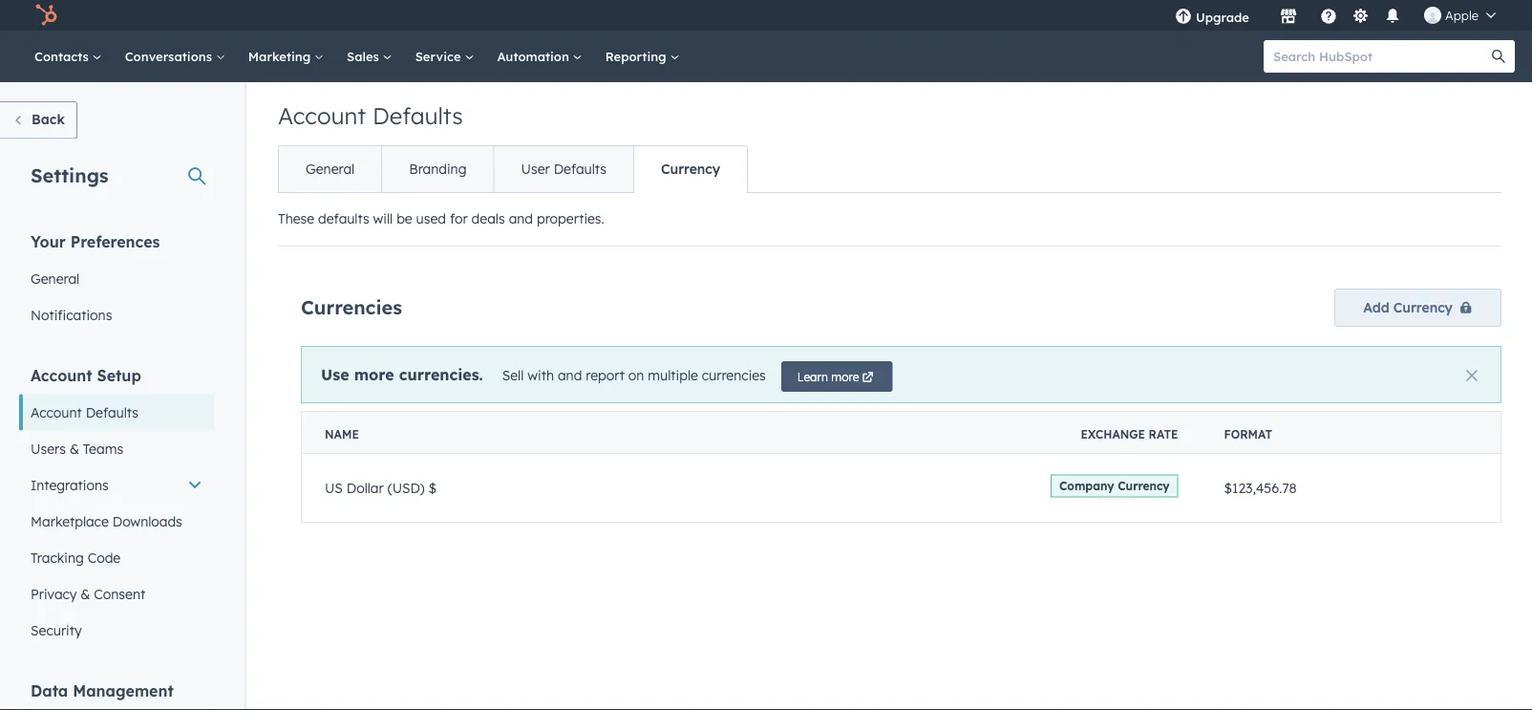 Task type: vqa. For each thing, say whether or not it's contained in the screenshot.
&
yes



Task type: describe. For each thing, give the bounding box(es) containing it.
contacts link
[[23, 31, 113, 82]]

company
[[1060, 479, 1115, 493]]

user defaults
[[521, 161, 607, 177]]

service link
[[404, 31, 486, 82]]

learn
[[798, 369, 829, 384]]

data management
[[31, 681, 174, 700]]

general for your
[[31, 270, 80, 287]]

sales link
[[335, 31, 404, 82]]

rate
[[1149, 427, 1179, 442]]

data
[[31, 681, 68, 700]]

add currency button
[[1335, 289, 1502, 327]]

be
[[397, 210, 413, 227]]

exchange
[[1081, 427, 1146, 442]]

settings image
[[1353, 8, 1370, 25]]

add currency
[[1364, 299, 1453, 316]]

use more currencies.
[[321, 365, 483, 384]]

privacy & consent link
[[19, 576, 214, 612]]

name
[[325, 427, 359, 442]]

branding link
[[382, 146, 494, 192]]

management
[[73, 681, 174, 700]]

notifications
[[31, 306, 112, 323]]

help button
[[1313, 0, 1346, 31]]

defaults
[[318, 210, 369, 227]]

tracking code
[[31, 549, 121, 566]]

$123,456.78
[[1225, 480, 1297, 496]]

privacy
[[31, 585, 77, 602]]

setup
[[97, 366, 141, 385]]

service
[[415, 48, 465, 64]]

used
[[416, 210, 446, 227]]

branding
[[409, 161, 467, 177]]

integrations button
[[19, 467, 214, 503]]

navigation containing general
[[278, 145, 748, 193]]

format
[[1225, 427, 1273, 442]]

account for branding
[[278, 101, 366, 130]]

upgrade image
[[1175, 9, 1193, 26]]

use
[[321, 365, 349, 384]]

automation link
[[486, 31, 594, 82]]

downloads
[[113, 513, 182, 529]]

currency for company currency
[[1118, 479, 1170, 493]]

marketplaces image
[[1281, 9, 1298, 26]]

apple button
[[1413, 0, 1508, 31]]

add
[[1364, 299, 1390, 316]]

teams
[[83, 440, 123, 457]]

deals
[[472, 210, 505, 227]]

security link
[[19, 612, 214, 648]]

notifications button
[[1377, 0, 1410, 31]]

security
[[31, 622, 82, 638]]

on
[[629, 367, 645, 383]]

2 vertical spatial account
[[31, 404, 82, 420]]

sell with and report on multiple currencies
[[502, 367, 766, 383]]

currencies.
[[399, 365, 483, 384]]

sell
[[502, 367, 524, 383]]

(usd)
[[388, 480, 425, 496]]

user
[[521, 161, 550, 177]]

0 horizontal spatial and
[[509, 210, 533, 227]]

account setup
[[31, 366, 141, 385]]

sales
[[347, 48, 383, 64]]

hubspot image
[[34, 4, 57, 27]]

currency for add currency
[[1394, 299, 1453, 316]]

settings link
[[1349, 5, 1373, 25]]

notifications link
[[19, 297, 214, 333]]

search button
[[1483, 40, 1516, 73]]

reporting link
[[594, 31, 691, 82]]

hubspot link
[[23, 4, 72, 27]]

$
[[429, 480, 437, 496]]

currencies banner
[[301, 283, 1502, 327]]

menu containing apple
[[1162, 0, 1510, 31]]

general link for preferences
[[19, 260, 214, 297]]

learn more link
[[782, 361, 893, 392]]

tracking
[[31, 549, 84, 566]]

general for account
[[306, 161, 355, 177]]

account for users & teams
[[31, 366, 92, 385]]

account defaults link
[[19, 394, 214, 431]]

integrations
[[31, 476, 109, 493]]

reporting
[[606, 48, 670, 64]]

marketplace
[[31, 513, 109, 529]]

more for use
[[354, 365, 394, 384]]

0 vertical spatial currency
[[661, 161, 721, 177]]

code
[[88, 549, 121, 566]]

report
[[586, 367, 625, 383]]



Task type: locate. For each thing, give the bounding box(es) containing it.
0 horizontal spatial general
[[31, 270, 80, 287]]

0 vertical spatial general link
[[279, 146, 382, 192]]

1 horizontal spatial account defaults
[[278, 101, 463, 130]]

tracking code link
[[19, 539, 214, 576]]

use more currencies. alert
[[301, 346, 1502, 403]]

0 horizontal spatial more
[[354, 365, 394, 384]]

0 horizontal spatial currency
[[661, 161, 721, 177]]

learn more
[[798, 369, 860, 384]]

marketplace downloads link
[[19, 503, 214, 539]]

these defaults will be used for deals and properties.
[[278, 210, 605, 227]]

1 horizontal spatial &
[[81, 585, 90, 602]]

& for users
[[70, 440, 79, 457]]

and right with
[[558, 367, 582, 383]]

for
[[450, 210, 468, 227]]

more right the 'learn'
[[832, 369, 860, 384]]

automation
[[497, 48, 573, 64]]

account defaults inside account setup element
[[31, 404, 139, 420]]

defaults up branding
[[373, 101, 463, 130]]

dollar
[[347, 480, 384, 496]]

marketplace downloads
[[31, 513, 182, 529]]

currencies
[[301, 295, 402, 319]]

defaults inside account setup element
[[86, 404, 139, 420]]

properties.
[[537, 210, 605, 227]]

back link
[[0, 101, 77, 139]]

account setup element
[[19, 365, 214, 648]]

&
[[70, 440, 79, 457], [81, 585, 90, 602]]

consent
[[94, 585, 145, 602]]

defaults for the user defaults link
[[554, 161, 607, 177]]

settings
[[31, 163, 108, 187]]

and inside use more currencies. alert
[[558, 367, 582, 383]]

conversations
[[125, 48, 216, 64]]

account up users
[[31, 404, 82, 420]]

1 vertical spatial account defaults
[[31, 404, 139, 420]]

0 vertical spatial general
[[306, 161, 355, 177]]

preferences
[[70, 232, 160, 251]]

defaults right user
[[554, 161, 607, 177]]

general up the defaults
[[306, 161, 355, 177]]

marketing
[[248, 48, 314, 64]]

more right use
[[354, 365, 394, 384]]

& right users
[[70, 440, 79, 457]]

menu
[[1162, 0, 1510, 31]]

general inside your preferences element
[[31, 270, 80, 287]]

1 horizontal spatial and
[[558, 367, 582, 383]]

account left setup
[[31, 366, 92, 385]]

more inside the learn more link
[[832, 369, 860, 384]]

0 horizontal spatial account defaults
[[31, 404, 139, 420]]

users & teams
[[31, 440, 123, 457]]

2 vertical spatial defaults
[[86, 404, 139, 420]]

1 horizontal spatial currency
[[1118, 479, 1170, 493]]

general link up the defaults
[[279, 146, 382, 192]]

general link
[[279, 146, 382, 192], [19, 260, 214, 297]]

1 vertical spatial general link
[[19, 260, 214, 297]]

users
[[31, 440, 66, 457]]

contacts
[[34, 48, 92, 64]]

and right deals
[[509, 210, 533, 227]]

1 vertical spatial currency
[[1394, 299, 1453, 316]]

these
[[278, 210, 315, 227]]

1 horizontal spatial defaults
[[373, 101, 463, 130]]

account defaults down account setup on the bottom left of the page
[[31, 404, 139, 420]]

us dollar (usd) $
[[325, 480, 437, 496]]

and
[[509, 210, 533, 227], [558, 367, 582, 383]]

your preferences
[[31, 232, 160, 251]]

defaults for 'account defaults' link
[[86, 404, 139, 420]]

currency
[[661, 161, 721, 177], [1394, 299, 1453, 316], [1118, 479, 1170, 493]]

your preferences element
[[19, 231, 214, 333]]

0 vertical spatial and
[[509, 210, 533, 227]]

currencies
[[702, 367, 766, 383]]

us
[[325, 480, 343, 496]]

user defaults link
[[494, 146, 634, 192]]

1 horizontal spatial more
[[832, 369, 860, 384]]

currency link
[[634, 146, 747, 192]]

will
[[373, 210, 393, 227]]

& right 'privacy'
[[81, 585, 90, 602]]

currency inside button
[[1394, 299, 1453, 316]]

account down marketing link in the top left of the page
[[278, 101, 366, 130]]

general
[[306, 161, 355, 177], [31, 270, 80, 287]]

defaults up users & teams link
[[86, 404, 139, 420]]

marketing link
[[237, 31, 335, 82]]

1 horizontal spatial general link
[[279, 146, 382, 192]]

users & teams link
[[19, 431, 214, 467]]

0 vertical spatial account
[[278, 101, 366, 130]]

close image
[[1467, 370, 1478, 381]]

privacy & consent
[[31, 585, 145, 602]]

0 vertical spatial account defaults
[[278, 101, 463, 130]]

company currency
[[1060, 479, 1170, 493]]

1 vertical spatial account
[[31, 366, 92, 385]]

apple
[[1446, 7, 1479, 23]]

1 horizontal spatial general
[[306, 161, 355, 177]]

0 horizontal spatial defaults
[[86, 404, 139, 420]]

notifications image
[[1385, 9, 1402, 26]]

2 horizontal spatial defaults
[[554, 161, 607, 177]]

& for privacy
[[81, 585, 90, 602]]

upgrade
[[1196, 9, 1250, 25]]

search image
[[1493, 50, 1506, 63]]

0 horizontal spatial general link
[[19, 260, 214, 297]]

defaults
[[373, 101, 463, 130], [554, 161, 607, 177], [86, 404, 139, 420]]

1 vertical spatial &
[[81, 585, 90, 602]]

back
[[32, 111, 65, 128]]

bob builder image
[[1425, 7, 1442, 24]]

with
[[528, 367, 554, 383]]

Search HubSpot search field
[[1264, 40, 1498, 73]]

help image
[[1321, 9, 1338, 26]]

conversations link
[[113, 31, 237, 82]]

0 horizontal spatial &
[[70, 440, 79, 457]]

account defaults down sales link
[[278, 101, 463, 130]]

account
[[278, 101, 366, 130], [31, 366, 92, 385], [31, 404, 82, 420]]

0 vertical spatial &
[[70, 440, 79, 457]]

multiple
[[648, 367, 698, 383]]

your
[[31, 232, 66, 251]]

marketplaces button
[[1269, 0, 1309, 31]]

1 vertical spatial and
[[558, 367, 582, 383]]

more for learn
[[832, 369, 860, 384]]

1 vertical spatial defaults
[[554, 161, 607, 177]]

general link for defaults
[[279, 146, 382, 192]]

1 vertical spatial general
[[31, 270, 80, 287]]

account defaults
[[278, 101, 463, 130], [31, 404, 139, 420]]

navigation
[[278, 145, 748, 193]]

general link down preferences
[[19, 260, 214, 297]]

general down your
[[31, 270, 80, 287]]

0 vertical spatial defaults
[[373, 101, 463, 130]]

menu item
[[1263, 0, 1267, 31]]

more
[[354, 365, 394, 384], [832, 369, 860, 384]]

2 horizontal spatial currency
[[1394, 299, 1453, 316]]

2 vertical spatial currency
[[1118, 479, 1170, 493]]



